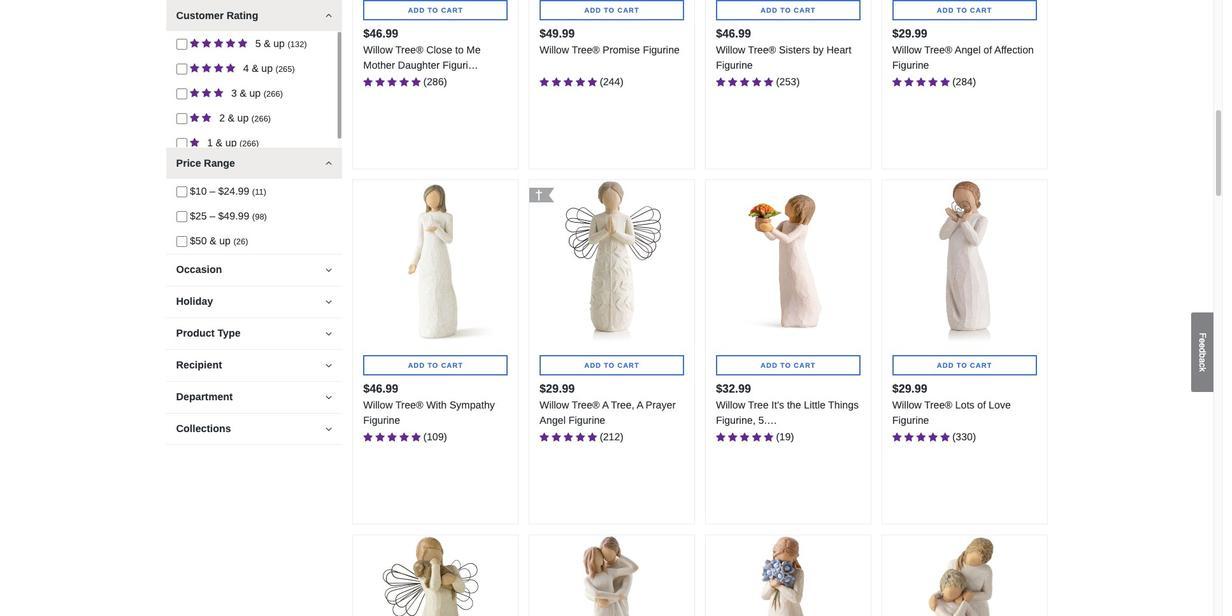 Task type: vqa. For each thing, say whether or not it's contained in the screenshot.


Task type: locate. For each thing, give the bounding box(es) containing it.
tree® inside $29.99 willow tree® angel of affection figurine
[[925, 45, 953, 55]]

up for 1 & up
[[225, 138, 237, 148]]

$50
[[190, 236, 207, 247]]

& right 4
[[252, 63, 259, 74]]

$46.99 willow tree® sisters by heart figurine
[[716, 27, 852, 71]]

willow inside $29.99 willow tree® lots of love figurine
[[893, 400, 922, 411]]

up left (26)
[[219, 236, 231, 247]]

to for add to cart button over $29.99 willow tree® angel of affection figurine on the right
[[957, 6, 968, 14]]

willow for $46.99 willow tree® with sympathy figurine
[[363, 400, 393, 411]]

(11)
[[252, 187, 266, 197]]

willow tree® with sympathy figurine link
[[363, 398, 508, 429]]

lots
[[956, 400, 975, 411]]

5 & up (132)
[[255, 38, 307, 49]]

willow tree® angel of friendship animal lover figurine, image
[[353, 536, 518, 617]]

$29.99 inside $29.99 willow tree® lots of love figurine
[[893, 383, 928, 396]]

angle down image inside customer rating tab
[[326, 11, 332, 21]]

add up $46.99 willow tree® with sympathy figurine
[[408, 362, 425, 369]]

tree® up (284)
[[925, 45, 953, 55]]

add up it's
[[761, 362, 778, 369]]

to up 'lots'
[[957, 362, 968, 369]]

(266) down 4 & up (265)
[[264, 89, 283, 99]]

tree® inside $29.99 willow tree® lots of love figurine
[[925, 400, 953, 411]]

tree® inside $46.99 willow tree® close to me mother daughter figuri…
[[396, 44, 424, 55]]

up for 4 & up
[[261, 63, 273, 74]]

& right 5
[[264, 38, 271, 49]]

prayer
[[646, 400, 676, 411]]

of for $29.99 willow tree® angel of affection figurine
[[984, 45, 993, 55]]

customer rating
[[176, 10, 258, 21]]

cart
[[441, 6, 463, 14], [618, 6, 640, 14], [794, 6, 816, 14], [970, 6, 992, 14], [441, 362, 463, 369], [618, 362, 640, 369], [794, 362, 816, 369], [970, 362, 992, 369]]

willow tree® forget-me-not friendship figurine, image
[[706, 536, 871, 617]]

up left (265)
[[261, 63, 273, 74]]

(266) down 3 & up (266)
[[252, 114, 271, 124]]

(266) for 3 & up
[[264, 89, 283, 99]]

add up $29.99 willow tree® lots of love figurine
[[937, 362, 954, 369]]

of
[[984, 45, 993, 55], [978, 400, 986, 411]]

add to cart up $29.99 willow tree® a tree, a prayer angel figurine
[[585, 362, 640, 369]]

figurine inside $46.99 willow tree® with sympathy figurine
[[363, 415, 400, 426]]

k
[[1198, 368, 1208, 372]]

cart for add to cart button above close
[[441, 6, 463, 14]]

(266) inside 2 & up (266)
[[252, 114, 271, 124]]

to for add to cart button within '$32.99' article
[[781, 362, 791, 369]]

angel inside $29.99 willow tree® angel of affection figurine
[[955, 45, 981, 55]]

add for add to cart button over $29.99 willow tree® a tree, a prayer angel figurine
[[585, 362, 602, 369]]

add to cart for add to cart button within '$32.99' article
[[761, 362, 816, 369]]

a
[[602, 400, 609, 411], [637, 400, 643, 411]]

add to cart up 'lots'
[[937, 362, 992, 369]]

article containing customer rating
[[166, 0, 342, 155]]

willow tree® a tree, a prayer angel figurine link
[[540, 398, 684, 429]]

department tab
[[166, 382, 342, 413]]

tree® inside $29.99 willow tree® a tree, a prayer angel figurine
[[572, 400, 600, 411]]

cart up to
[[441, 6, 463, 14]]

2 angle down image from the top
[[326, 265, 332, 275]]

5
[[255, 38, 261, 49]]

tree® inside $46.99 willow tree® sisters by heart figurine
[[748, 44, 776, 55]]

add to cart up $46.99 willow tree® with sympathy figurine
[[408, 362, 463, 369]]

to up $29.99 willow tree® angel of affection figurine on the right
[[957, 6, 968, 14]]

to up $46.99 willow tree® sisters by heart figurine
[[781, 6, 791, 14]]

to for add to cart button over $29.99 willow tree® a tree, a prayer angel figurine
[[604, 362, 615, 369]]

$46.99 for $46.99 willow tree® with sympathy figurine
[[363, 383, 399, 396]]

willow
[[363, 44, 393, 55], [540, 44, 569, 55], [716, 44, 746, 55], [893, 45, 922, 55], [363, 400, 393, 411], [540, 400, 569, 411], [716, 400, 746, 411], [893, 400, 922, 411]]

0 vertical spatial angel
[[955, 45, 981, 55]]

$46.99 for $46.99 willow tree® close to me mother daughter figuri…
[[363, 27, 399, 40]]

tree® for $46.99 willow tree® sisters by heart figurine
[[748, 44, 776, 55]]

tree® inside the '$49.99 willow tree® promise figurine'
[[572, 44, 600, 55]]

customer
[[176, 10, 224, 21]]

0 horizontal spatial a
[[602, 400, 609, 411]]

product type tab
[[166, 318, 342, 349]]

0 vertical spatial angle down image
[[326, 159, 332, 169]]

add to cart up $46.99 willow tree® sisters by heart figurine
[[761, 6, 816, 14]]

4 angle down image from the top
[[326, 361, 332, 371]]

tree® inside $46.99 willow tree® with sympathy figurine
[[396, 400, 424, 411]]

1 horizontal spatial angel
[[955, 45, 981, 55]]

1 horizontal spatial a
[[637, 400, 643, 411]]

a right tree,
[[637, 400, 643, 411]]

willow for $29.99 willow tree® lots of love figurine
[[893, 400, 922, 411]]

willow tree® promise figurine link
[[540, 43, 684, 58]]

add to cart button up $46.99 willow tree® sisters by heart figurine
[[716, 0, 861, 20]]

& right 2
[[228, 113, 235, 124]]

cart inside '$32.99' article
[[794, 362, 816, 369]]

0 horizontal spatial $49.99
[[218, 211, 249, 222]]

$32.99 article
[[705, 180, 872, 525]]

tree® up daughter
[[396, 44, 424, 55]]

promise
[[603, 44, 640, 55]]

& right 3
[[240, 88, 247, 99]]

2 a from the left
[[637, 400, 643, 411]]

add to cart button up $46.99 willow tree® with sympathy figurine
[[363, 355, 508, 376]]

e
[[1198, 338, 1208, 343], [1198, 343, 1208, 348]]

willow for $49.99 willow tree® promise figurine
[[540, 44, 569, 55]]

$46.99 article
[[353, 0, 519, 169], [705, 0, 872, 169], [353, 180, 519, 525]]

angle down image inside collections tab
[[326, 424, 332, 435]]

angel
[[955, 45, 981, 55], [540, 415, 566, 426]]

1 angle down image from the top
[[326, 11, 332, 21]]

add up $46.99 willow tree® close to me mother daughter figuri…
[[408, 6, 425, 14]]

angle down image inside price range tab
[[326, 159, 332, 169]]

to up close
[[428, 6, 439, 14]]

$32.99
[[716, 383, 751, 396]]

$49.99
[[540, 27, 575, 40], [218, 211, 249, 222]]

1 vertical spatial of
[[978, 400, 986, 411]]

customer rating filters element
[[166, 31, 337, 155]]

cart up sisters
[[794, 6, 816, 14]]

$29.99 inside $29.99 willow tree® angel of affection figurine
[[893, 27, 928, 40]]

(266) inside 3 & up (266)
[[264, 89, 283, 99]]

6 angle down image from the top
[[326, 424, 332, 435]]

add inside '$32.99' article
[[761, 362, 778, 369]]

add to cart
[[408, 6, 463, 14], [585, 6, 640, 14], [761, 6, 816, 14], [937, 6, 992, 14], [408, 362, 463, 369], [585, 362, 640, 369], [761, 362, 816, 369], [937, 362, 992, 369]]

angle down image for collections
[[326, 424, 332, 435]]

2 & up checkbox
[[176, 114, 187, 124]]

willow inside the '$49.99 willow tree® promise figurine'
[[540, 44, 569, 55]]

add for add to cart button over $46.99 willow tree® with sympathy figurine
[[408, 362, 425, 369]]

angle down image for department
[[326, 393, 332, 403]]

add to cart up $32.99 willow tree it's the little things figurine, 5.…
[[761, 362, 816, 369]]

$29.99 up willow tree® angel of affection figurine link
[[893, 27, 928, 40]]

angle down image inside department tab
[[326, 393, 332, 403]]

the
[[787, 400, 801, 411]]

0 vertical spatial of
[[984, 45, 993, 55]]

willow inside $46.99 willow tree® sisters by heart figurine
[[716, 44, 746, 55]]

willow for $29.99 willow tree® a tree, a prayer angel figurine
[[540, 400, 569, 411]]

& inside price range filters element
[[210, 236, 217, 247]]

cart up little on the right of the page
[[794, 362, 816, 369]]

tree® for $29.99 willow tree® a tree, a prayer angel figurine
[[572, 400, 600, 411]]

of left affection
[[984, 45, 993, 55]]

willow inside $32.99 willow tree it's the little things figurine, 5.…
[[716, 400, 746, 411]]

$10 – $24.99 checkbox
[[176, 187, 187, 198]]

$29.99 willow tree® angel of affection figurine
[[893, 27, 1034, 71]]

of inside $29.99 willow tree® angel of affection figurine
[[984, 45, 993, 55]]

tree® left 'lots'
[[925, 400, 953, 411]]

$29.99 inside $29.99 willow tree® a tree, a prayer angel figurine
[[540, 383, 575, 396]]

willow tree® lots of love figurine, image
[[882, 180, 1047, 345]]

add to cart up the '$49.99 willow tree® promise figurine'
[[585, 6, 640, 14]]

type
[[218, 328, 241, 339]]

(266) down 2 & up (266)
[[240, 139, 259, 148]]

add to cart button up $29.99 willow tree® angel of affection figurine on the right
[[893, 0, 1037, 20]]

angle down image inside 'holiday' "tab"
[[326, 297, 332, 307]]

add to cart for add to cart button over 'lots'
[[937, 362, 992, 369]]

up right 3
[[249, 88, 261, 99]]

$46.99 up mother
[[363, 27, 399, 40]]

willow tree® close to me mother daughter figuri… link
[[363, 43, 508, 73]]

$25 – $49.99 checkbox
[[176, 212, 187, 223]]

2 angle down image from the top
[[326, 329, 332, 339]]

$29.99 article
[[882, 0, 1048, 169], [529, 180, 695, 525], [882, 180, 1048, 525]]

1 vertical spatial angle down image
[[326, 329, 332, 339]]

add to cart button up the '$49.99 willow tree® promise figurine'
[[540, 0, 684, 20]]

add for add to cart button over $46.99 willow tree® sisters by heart figurine
[[761, 6, 778, 14]]

& for 1
[[216, 138, 223, 148]]

e up b on the bottom right
[[1198, 343, 1208, 348]]

figurine inside $29.99 willow tree® angel of affection figurine
[[893, 60, 929, 71]]

up left the (132)
[[273, 38, 285, 49]]

1
[[207, 138, 213, 148]]

$50 & up (26)
[[190, 236, 248, 247]]

$49.99 willow tree® promise figurine
[[540, 27, 680, 55]]

angle down image for occasion
[[326, 265, 332, 275]]

willow inside $29.99 willow tree® angel of affection figurine
[[893, 45, 922, 55]]

cart for add to cart button over 'lots'
[[970, 362, 992, 369]]

daughter
[[398, 60, 440, 71]]

3 angle down image from the top
[[326, 297, 332, 307]]

cart up the '$49.99 willow tree® promise figurine'
[[618, 6, 640, 14]]

up right 2
[[237, 113, 249, 124]]

1 horizontal spatial $49.99
[[540, 27, 575, 40]]

1 vertical spatial –
[[210, 211, 215, 222]]

4 & up (265)
[[243, 63, 295, 74]]

add to cart for add to cart button over $46.99 willow tree® sisters by heart figurine
[[761, 6, 816, 14]]

cart up with
[[441, 362, 463, 369]]

mother
[[363, 60, 395, 71]]

add up $29.99 willow tree® a tree, a prayer angel figurine
[[585, 362, 602, 369]]

willow inside $29.99 willow tree® a tree, a prayer angel figurine
[[540, 400, 569, 411]]

$46.99 up willow tree® sisters by heart figurine 'link' at the right
[[716, 27, 751, 40]]

1 vertical spatial (266)
[[252, 114, 271, 124]]

tree® left tree,
[[572, 400, 600, 411]]

0 vertical spatial $49.99
[[540, 27, 575, 40]]

$46.99 up the willow tree® with sympathy figurine link
[[363, 383, 399, 396]]

figurine
[[643, 44, 680, 55], [716, 60, 753, 71], [893, 60, 929, 71], [363, 415, 400, 426], [569, 415, 606, 426], [893, 415, 929, 426]]

angle down image for range
[[326, 159, 332, 169]]

tree® left sisters
[[748, 44, 776, 55]]

1 vertical spatial angel
[[540, 415, 566, 426]]

holiday
[[176, 296, 213, 307]]

price range filters element
[[166, 179, 342, 254]]

of right 'lots'
[[978, 400, 986, 411]]

$25
[[190, 211, 207, 222]]

$32.99 willow tree it's the little things figurine, 5.…
[[716, 383, 859, 426]]

to inside $49.99 article
[[604, 6, 615, 14]]

price
[[176, 158, 201, 169]]

add to cart up $29.99 willow tree® angel of affection figurine on the right
[[937, 6, 992, 14]]

add to cart button up $32.99 willow tree it's the little things figurine, 5.…
[[716, 355, 861, 376]]

0 vertical spatial –
[[210, 186, 215, 197]]

$29.99 for $29.99 willow tree® angel of affection figurine
[[893, 27, 928, 40]]

a left tree,
[[602, 400, 609, 411]]

& right 1
[[216, 138, 223, 148]]

$29.99 up willow tree® lots of love figurine 'link' at the bottom
[[893, 383, 928, 396]]

willow tree® together figurine, image
[[530, 536, 695, 617]]

add to cart inside '$32.99' article
[[761, 362, 816, 369]]

willow tree it's the little things figurine, 5.5" h, image
[[706, 180, 871, 345], [706, 180, 871, 345]]

add to cart inside $49.99 article
[[585, 6, 640, 14]]

cart for add to cart button over $29.99 willow tree® angel of affection figurine on the right
[[970, 6, 992, 14]]

add to cart for add to cart button over $29.99 willow tree® a tree, a prayer angel figurine
[[585, 362, 640, 369]]

add up the '$49.99 willow tree® promise figurine'
[[585, 6, 602, 14]]

range
[[204, 158, 235, 169]]

angel inside $29.99 willow tree® a tree, a prayer angel figurine
[[540, 415, 566, 426]]

– right $25 on the top of the page
[[210, 211, 215, 222]]

$29.99 up willow tree® a tree, a prayer angel figurine link
[[540, 383, 575, 396]]

to for add to cart button above close
[[428, 6, 439, 14]]

angle down image
[[326, 159, 332, 169], [326, 329, 332, 339]]

willow tree loving my mother figurine, 6.5", image
[[882, 536, 1047, 617], [882, 536, 1047, 617]]

angle down image inside occasion 'tab'
[[326, 265, 332, 275]]

2 – from the top
[[210, 211, 215, 222]]

add inside $49.99 article
[[585, 6, 602, 14]]

to up $46.99 willow tree® with sympathy figurine
[[428, 362, 439, 369]]

figurine inside $46.99 willow tree® sisters by heart figurine
[[716, 60, 753, 71]]

up
[[273, 38, 285, 49], [261, 63, 273, 74], [249, 88, 261, 99], [237, 113, 249, 124], [225, 138, 237, 148], [219, 236, 231, 247]]

cart up tree,
[[618, 362, 640, 369]]

$49.99 down $24.99
[[218, 211, 249, 222]]

tree® left promise
[[572, 44, 600, 55]]

$46.99 inside $46.99 willow tree® with sympathy figurine
[[363, 383, 399, 396]]

$46.99 inside $46.99 willow tree® sisters by heart figurine
[[716, 27, 751, 40]]

add
[[408, 6, 425, 14], [585, 6, 602, 14], [761, 6, 778, 14], [937, 6, 954, 14], [408, 362, 425, 369], [585, 362, 602, 369], [761, 362, 778, 369], [937, 362, 954, 369]]

to up the '$49.99 willow tree® promise figurine'
[[604, 6, 615, 14]]

b
[[1198, 353, 1208, 358]]

$49.99 up willow tree® promise figurine link at the top of the page
[[540, 27, 575, 40]]

cart up $29.99 willow tree® angel of affection figurine on the right
[[970, 6, 992, 14]]

up right 1
[[225, 138, 237, 148]]

angle down image
[[326, 11, 332, 21], [326, 265, 332, 275], [326, 297, 332, 307], [326, 361, 332, 371], [326, 393, 332, 403], [326, 424, 332, 435]]

tree
[[748, 400, 769, 411]]

(19)
[[776, 432, 794, 443]]

add to cart for add to cart button in the $49.99 article
[[585, 6, 640, 14]]

add to cart button inside $49.99 article
[[540, 0, 684, 20]]

(284)
[[953, 76, 977, 87]]

me
[[467, 44, 481, 55]]

cart for add to cart button in the $49.99 article
[[618, 6, 640, 14]]

1 vertical spatial $49.99
[[218, 211, 249, 222]]

add up $46.99 willow tree® sisters by heart figurine
[[761, 6, 778, 14]]

$46.99 willow tree® with sympathy figurine
[[363, 383, 495, 426]]

& for 3
[[240, 88, 247, 99]]

rating
[[227, 10, 258, 21]]

0 vertical spatial (266)
[[264, 89, 283, 99]]

4 & up checkbox
[[176, 64, 187, 75]]

add for add to cart button over $29.99 willow tree® angel of affection figurine on the right
[[937, 6, 954, 14]]

$46.99 inside $46.99 willow tree® close to me mother daughter figuri…
[[363, 27, 399, 40]]

tree®
[[396, 44, 424, 55], [572, 44, 600, 55], [748, 44, 776, 55], [925, 45, 953, 55], [396, 400, 424, 411], [572, 400, 600, 411], [925, 400, 953, 411]]

tab list containing customer rating
[[166, 0, 342, 445]]

(266) for 2 & up
[[252, 114, 271, 124]]

& right $50
[[210, 236, 217, 247]]

3 & up (266)
[[231, 88, 283, 99]]

2 vertical spatial (266)
[[240, 139, 259, 148]]

to
[[455, 44, 464, 55]]

to up $32.99 willow tree it's the little things figurine, 5.…
[[781, 362, 791, 369]]

to for add to cart button over 'lots'
[[957, 362, 968, 369]]

willow inside $46.99 willow tree® with sympathy figurine
[[363, 400, 393, 411]]

cart inside $49.99 article
[[618, 6, 640, 14]]

to inside '$32.99' article
[[781, 362, 791, 369]]

tab list
[[166, 0, 342, 445]]

willow for $29.99 willow tree® angel of affection figurine
[[893, 45, 922, 55]]

angle down image inside recipient tab
[[326, 361, 332, 371]]

(266)
[[264, 89, 283, 99], [252, 114, 271, 124], [240, 139, 259, 148]]

cart up 'lots'
[[970, 362, 992, 369]]

e up d
[[1198, 338, 1208, 343]]

2
[[219, 113, 225, 124]]

tree® for $29.99 willow tree® angel of affection figurine
[[925, 45, 953, 55]]

$29.99
[[893, 27, 928, 40], [540, 383, 575, 396], [893, 383, 928, 396]]

(98)
[[252, 212, 267, 222]]

tree® for $46.99 willow tree® close to me mother daughter figuri…
[[396, 44, 424, 55]]

1 angle down image from the top
[[326, 159, 332, 169]]

add up $29.99 willow tree® angel of affection figurine on the right
[[937, 6, 954, 14]]

(266) inside 1 & up (266)
[[240, 139, 259, 148]]

article
[[166, 0, 342, 155], [166, 148, 342, 254], [882, 535, 1048, 617]]

5 angle down image from the top
[[326, 393, 332, 403]]

customer rating tab
[[166, 0, 342, 31]]

– right $10 at the left of page
[[210, 186, 215, 197]]

up for 3 & up
[[249, 88, 261, 99]]

add to cart up close
[[408, 6, 463, 14]]

of inside $29.99 willow tree® lots of love figurine
[[978, 400, 986, 411]]

willow for $46.99 willow tree® close to me mother daughter figuri…
[[363, 44, 393, 55]]

to up $29.99 willow tree® a tree, a prayer angel figurine
[[604, 362, 615, 369]]

tree® left with
[[396, 400, 424, 411]]

angle down image inside product type tab
[[326, 329, 332, 339]]

1 – from the top
[[210, 186, 215, 197]]

f e e d b a c k button
[[1192, 313, 1214, 392]]

$46.99
[[363, 27, 399, 40], [716, 27, 751, 40], [363, 383, 399, 396]]

add for add to cart button over 'lots'
[[937, 362, 954, 369]]

to
[[428, 6, 439, 14], [604, 6, 615, 14], [781, 6, 791, 14], [957, 6, 968, 14], [428, 362, 439, 369], [604, 362, 615, 369], [781, 362, 791, 369], [957, 362, 968, 369]]

it's
[[772, 400, 784, 411]]

0 horizontal spatial angel
[[540, 415, 566, 426]]

willow inside $46.99 willow tree® close to me mother daughter figuri…
[[363, 44, 393, 55]]



Task type: describe. For each thing, give the bounding box(es) containing it.
$46.99 willow tree® close to me mother daughter figuri…
[[363, 27, 481, 71]]

– for $25
[[210, 211, 215, 222]]

angle down image for holiday
[[326, 297, 332, 307]]

price range tab
[[166, 148, 342, 179]]

add to cart button up $29.99 willow tree® a tree, a prayer angel figurine
[[540, 355, 684, 376]]

1 a from the left
[[602, 400, 609, 411]]

close
[[426, 44, 453, 55]]

(109)
[[424, 432, 447, 443]]

5.…
[[759, 415, 777, 426]]

tree® for $46.99 willow tree® with sympathy figurine
[[396, 400, 424, 411]]

willow tree® angel of affection figurine link
[[893, 43, 1037, 73]]

willow tree® lots of love figurine link
[[893, 398, 1037, 429]]

love
[[989, 400, 1011, 411]]

to for add to cart button over $46.99 willow tree® with sympathy figurine
[[428, 362, 439, 369]]

$46.99 for $46.99 willow tree® sisters by heart figurine
[[716, 27, 751, 40]]

heart
[[827, 44, 852, 55]]

add for add to cart button within '$32.99' article
[[761, 362, 778, 369]]

angle down image for customer rating
[[326, 11, 332, 21]]

$10 – $24.99 (11)
[[190, 186, 266, 197]]

(330)
[[953, 432, 977, 443]]

$49.99 article
[[529, 0, 695, 169]]

willow for $32.99 willow tree it's the little things figurine, 5.…
[[716, 400, 746, 411]]

– for $10
[[210, 186, 215, 197]]

cart for add to cart button over $46.99 willow tree® sisters by heart figurine
[[794, 6, 816, 14]]

3 & up checkbox
[[176, 89, 187, 100]]

up for 5 & up
[[273, 38, 285, 49]]

collections
[[176, 424, 231, 435]]

willow tree®  a tree, a prayer angel figurine, image
[[530, 180, 695, 345]]

up inside price range filters element
[[219, 236, 231, 247]]

occasion tab
[[166, 254, 342, 286]]

figurine,
[[716, 415, 756, 426]]

$49.99 inside the '$49.99 willow tree® promise figurine'
[[540, 27, 575, 40]]

by
[[813, 44, 824, 55]]

cart for add to cart button over $46.99 willow tree® with sympathy figurine
[[441, 362, 463, 369]]

tree,
[[611, 400, 635, 411]]

tree® for $29.99 willow tree® lots of love figurine
[[925, 400, 953, 411]]

little
[[804, 400, 826, 411]]

angle down image for recipient
[[326, 361, 332, 371]]

sisters
[[779, 44, 810, 55]]

with
[[426, 400, 447, 411]]

willow tree it's the little things figurine, 5.… link
[[716, 398, 861, 429]]

(286)
[[424, 76, 447, 87]]

1 & up checkbox
[[176, 138, 187, 149]]

up for 2 & up
[[237, 113, 249, 124]]

add for add to cart button in the $49.99 article
[[585, 6, 602, 14]]

5 & up checkbox
[[176, 39, 187, 50]]

willow tree® with sympathy figurine, image
[[353, 180, 518, 345]]

& for $50
[[210, 236, 217, 247]]

d
[[1198, 348, 1208, 353]]

1 e from the top
[[1198, 338, 1208, 343]]

article containing price range
[[166, 148, 342, 254]]

product type
[[176, 328, 241, 339]]

of for $29.99 willow tree® lots of love figurine
[[978, 400, 986, 411]]

add to cart for add to cart button above close
[[408, 6, 463, 14]]

add to cart for add to cart button over $29.99 willow tree® angel of affection figurine on the right
[[937, 6, 992, 14]]

$49.99 inside price range filters element
[[218, 211, 249, 222]]

willow for $46.99 willow tree® sisters by heart figurine
[[716, 44, 746, 55]]

(266) for 1 & up
[[240, 139, 259, 148]]

occasion
[[176, 264, 222, 275]]

recipient tab
[[166, 350, 342, 381]]

3
[[231, 88, 237, 99]]

2 & up (266)
[[219, 113, 271, 124]]

$29.99 for $29.99 willow tree® a tree, a prayer angel figurine
[[540, 383, 575, 396]]

figurine inside $29.99 willow tree® a tree, a prayer angel figurine
[[569, 415, 606, 426]]

department
[[176, 392, 233, 403]]

$29.99 willow tree® a tree, a prayer angel figurine
[[540, 383, 676, 426]]

add to cart for add to cart button over $46.99 willow tree® with sympathy figurine
[[408, 362, 463, 369]]

affection
[[995, 45, 1034, 55]]

willow tree® sisters by heart figurine link
[[716, 43, 861, 73]]

angle down image for type
[[326, 329, 332, 339]]

add to cart button inside '$32.99' article
[[716, 355, 861, 376]]

& for 4
[[252, 63, 259, 74]]

add for add to cart button above close
[[408, 6, 425, 14]]

& for 2
[[228, 113, 235, 124]]

(244)
[[600, 76, 624, 87]]

f e e d b a c k
[[1198, 333, 1208, 372]]

$50 & up checkbox
[[176, 237, 187, 247]]

1 & up (266)
[[207, 138, 259, 148]]

$29.99 willow tree® lots of love figurine
[[893, 383, 1011, 426]]

to for add to cart button in the $49.99 article
[[604, 6, 615, 14]]

figurine inside the '$49.99 willow tree® promise figurine'
[[643, 44, 680, 55]]

collections tab
[[166, 414, 342, 445]]

cart for add to cart button over $29.99 willow tree® a tree, a prayer angel figurine
[[618, 362, 640, 369]]

product
[[176, 328, 215, 339]]

holiday tab
[[166, 286, 342, 317]]

$25 – $49.99 (98)
[[190, 211, 267, 222]]

4
[[243, 63, 249, 74]]

2 e from the top
[[1198, 343, 1208, 348]]

$10
[[190, 186, 207, 197]]

add to cart button up close
[[363, 0, 508, 20]]

& for 5
[[264, 38, 271, 49]]

recipient
[[176, 360, 222, 371]]

$29.99 for $29.99 willow tree® lots of love figurine
[[893, 383, 928, 396]]

tree® for $49.99 willow tree® promise figurine
[[572, 44, 600, 55]]

a
[[1198, 358, 1208, 363]]

cart for add to cart button within '$32.99' article
[[794, 362, 816, 369]]

figuri…
[[443, 60, 478, 71]]

(132)
[[288, 40, 307, 49]]

add to cart button up 'lots'
[[893, 355, 1037, 376]]

(265)
[[276, 64, 295, 74]]

c
[[1198, 363, 1208, 368]]

figurine inside $29.99 willow tree® lots of love figurine
[[893, 415, 929, 426]]

price range
[[176, 158, 235, 169]]

to for add to cart button over $46.99 willow tree® sisters by heart figurine
[[781, 6, 791, 14]]

(26)
[[234, 237, 248, 247]]

(253)
[[776, 76, 800, 87]]

(212)
[[600, 432, 624, 443]]

f
[[1198, 333, 1208, 338]]

things
[[828, 400, 859, 411]]

sympathy
[[450, 400, 495, 411]]

$24.99
[[218, 186, 249, 197]]



